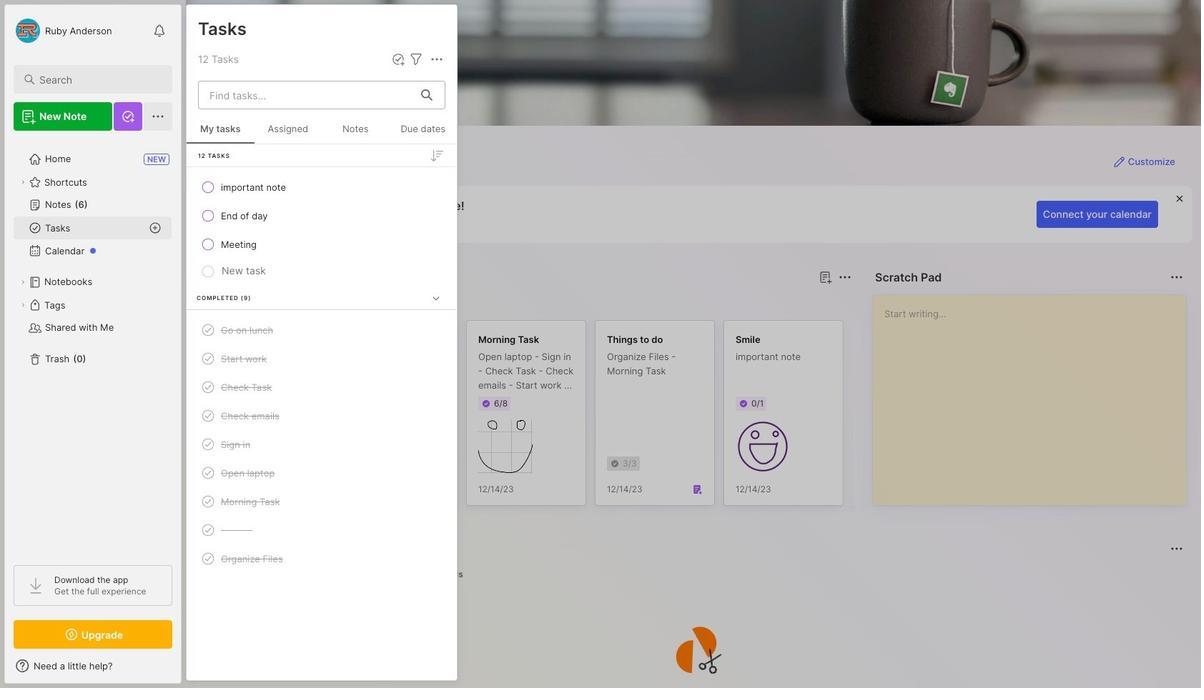 Task type: vqa. For each thing, say whether or not it's contained in the screenshot.
pdfs,
no



Task type: locate. For each thing, give the bounding box(es) containing it.
0 horizontal spatial thumbnail image
[[478, 420, 533, 474]]

tab list
[[212, 295, 849, 312], [212, 566, 1181, 583]]

sort options image
[[428, 147, 445, 164]]

4 row from the top
[[192, 317, 451, 343]]

none search field inside main element
[[39, 71, 159, 88]]

collapse 01_completed image
[[429, 291, 443, 305]]

tree
[[5, 139, 181, 553]]

thumbnail image
[[478, 420, 533, 474], [736, 420, 790, 474]]

row group
[[187, 144, 457, 584], [209, 320, 1110, 515]]

organize files 8 cell
[[221, 552, 283, 566]]

filter tasks image
[[407, 51, 425, 68]]

Sort options field
[[428, 147, 445, 164]]

2 thumbnail image from the left
[[736, 420, 790, 474]]

1 vertical spatial tab list
[[212, 566, 1181, 583]]

3 row from the top
[[192, 232, 451, 257]]

expand tags image
[[19, 301, 27, 310]]

more actions and view options image
[[428, 51, 445, 68]]

Filter tasks field
[[407, 51, 425, 68]]

1 horizontal spatial thumbnail image
[[736, 420, 790, 474]]

None search field
[[39, 71, 159, 88]]

Start writing… text field
[[884, 295, 1185, 494]]

5 row from the top
[[192, 346, 451, 372]]

row
[[192, 174, 451, 200], [192, 203, 451, 229], [192, 232, 451, 257], [192, 317, 451, 343], [192, 346, 451, 372], [192, 375, 451, 400], [192, 403, 451, 429], [192, 432, 451, 458], [192, 460, 451, 486], [192, 489, 451, 515], [192, 518, 451, 543], [192, 546, 451, 572]]

check task 2 cell
[[221, 380, 272, 395]]

0 vertical spatial tab list
[[212, 295, 849, 312]]

tree inside main element
[[5, 139, 181, 553]]

click to collapse image
[[181, 662, 191, 679]]

sign in 4 cell
[[221, 438, 250, 452]]

tab
[[212, 295, 254, 312], [259, 295, 317, 312], [387, 566, 424, 583], [430, 566, 470, 583]]

6 row from the top
[[192, 375, 451, 400]]



Task type: describe. For each thing, give the bounding box(es) containing it.
morning task 6 cell
[[221, 495, 280, 509]]

important note 0 cell
[[221, 180, 286, 194]]

end of day 1 cell
[[221, 209, 268, 223]]

go on lunch 0 cell
[[221, 323, 273, 337]]

check emails 3 cell
[[221, 409, 279, 423]]

meeting 2 cell
[[221, 237, 257, 252]]

8 row from the top
[[192, 432, 451, 458]]

Search text field
[[39, 73, 159, 87]]

7 cell
[[221, 523, 252, 538]]

1 row from the top
[[192, 174, 451, 200]]

open laptop 5 cell
[[221, 466, 275, 480]]

7 row from the top
[[192, 403, 451, 429]]

9 row from the top
[[192, 460, 451, 486]]

1 tab list from the top
[[212, 295, 849, 312]]

Find tasks… text field
[[201, 83, 412, 107]]

1 thumbnail image from the left
[[478, 420, 533, 474]]

start work 1 cell
[[221, 352, 267, 366]]

More actions and view options field
[[425, 51, 445, 68]]

2 tab list from the top
[[212, 566, 1181, 583]]

12 row from the top
[[192, 546, 451, 572]]

WHAT'S NEW field
[[5, 655, 181, 678]]

main element
[[0, 0, 186, 688]]

10 row from the top
[[192, 489, 451, 515]]

11 row from the top
[[192, 518, 451, 543]]

new task image
[[391, 52, 405, 66]]

expand notebooks image
[[19, 278, 27, 287]]

Account field
[[14, 16, 112, 45]]

2 row from the top
[[192, 203, 451, 229]]



